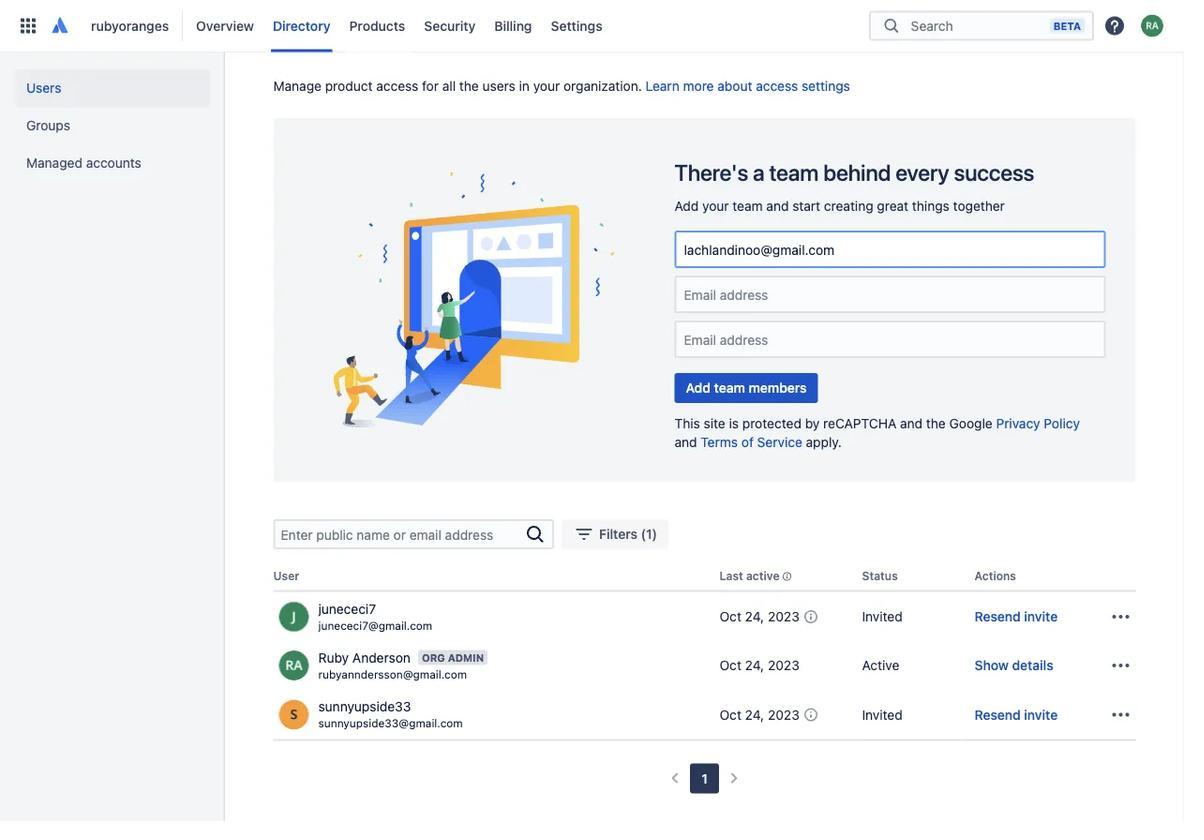 Task type: locate. For each thing, give the bounding box(es) containing it.
resend invite button down the actions
[[975, 607, 1058, 626]]

the left google
[[926, 416, 946, 431]]

24,
[[745, 609, 764, 624], [745, 658, 764, 673], [745, 707, 764, 722]]

team
[[769, 159, 819, 186], [733, 198, 763, 214], [714, 380, 745, 396]]

google
[[950, 416, 993, 431]]

last
[[720, 570, 743, 583]]

access
[[376, 78, 418, 94], [756, 78, 798, 94]]

about
[[718, 78, 752, 94]]

team down the a
[[733, 198, 763, 214]]

2 vertical spatial 24,
[[745, 707, 764, 722]]

1 vertical spatial users
[[26, 80, 61, 96]]

1 resend invite button from the top
[[975, 607, 1058, 626]]

Email address email field
[[682, 241, 1099, 258], [682, 286, 1099, 303], [682, 331, 1099, 348]]

overview
[[196, 18, 254, 33]]

the right all
[[459, 78, 479, 94]]

site
[[704, 416, 726, 431]]

0 horizontal spatial access
[[376, 78, 418, 94]]

resend invite button
[[975, 607, 1058, 626], [975, 705, 1058, 724]]

oct for junececi7
[[720, 609, 742, 624]]

start
[[793, 198, 821, 214]]

0 vertical spatial users
[[1057, 29, 1091, 44]]

product
[[325, 78, 373, 94]]

1 horizontal spatial access
[[756, 78, 798, 94]]

2 vertical spatial team
[[714, 380, 745, 396]]

your right in
[[533, 78, 560, 94]]

0 vertical spatial oct 24, 2023
[[720, 609, 800, 624]]

members
[[749, 380, 807, 396]]

toggle navigation image
[[206, 75, 248, 113]]

your down there's
[[702, 198, 729, 214]]

banner
[[0, 0, 1184, 53]]

1 vertical spatial invited
[[862, 707, 903, 722]]

1 horizontal spatial the
[[926, 416, 946, 431]]

1 horizontal spatial users
[[1057, 29, 1091, 44]]

resend invite for junececi7
[[975, 609, 1058, 624]]

access left for
[[376, 78, 418, 94]]

billing
[[494, 18, 532, 33]]

2 vertical spatial info image
[[800, 704, 822, 726]]

oct 24, 2023
[[720, 609, 800, 624], [720, 658, 800, 673], [720, 707, 800, 722]]

1 24, from the top
[[745, 609, 764, 624]]

info image
[[780, 569, 795, 584], [800, 606, 822, 628], [800, 704, 822, 726]]

team inside add team members 'button'
[[714, 380, 745, 396]]

more
[[683, 78, 714, 94]]

invited down status
[[862, 609, 903, 624]]

1 oct from the top
[[720, 609, 742, 624]]

1 vertical spatial oct
[[720, 658, 742, 673]]

privacy policy link
[[996, 416, 1080, 431]]

actions
[[975, 570, 1016, 583]]

resend for sunnyupside33
[[975, 707, 1021, 722]]

users
[[1057, 29, 1091, 44], [483, 78, 516, 94]]

0 vertical spatial invite
[[1024, 609, 1058, 624]]

access right about
[[756, 78, 798, 94]]

0 vertical spatial resend
[[975, 609, 1021, 624]]

sunnyupside33 sunnyupside33@gmail.com
[[318, 699, 463, 730]]

protected
[[743, 416, 802, 431]]

beta
[[1054, 20, 1081, 32]]

2 resend invite button from the top
[[975, 705, 1058, 724]]

0 vertical spatial team
[[769, 159, 819, 186]]

3 24, from the top
[[745, 707, 764, 722]]

1 oct 24, 2023 from the top
[[720, 609, 800, 624]]

junececi7@gmail.com
[[318, 619, 433, 632]]

2 24, from the top
[[745, 658, 764, 673]]

add up this
[[686, 380, 711, 396]]

resend invite down the actions
[[975, 609, 1058, 624]]

1 vertical spatial your
[[702, 198, 729, 214]]

filters (1)
[[599, 527, 657, 542]]

users inside button
[[1057, 29, 1091, 44]]

1 invite from the top
[[1024, 609, 1058, 624]]

Search field
[[906, 9, 1050, 43]]

rubyoranges link right the directory
[[334, 0, 410, 22]]

together
[[953, 198, 1005, 214]]

learn more about access settings link
[[646, 78, 850, 94]]

1 vertical spatial users
[[483, 78, 516, 94]]

2 resend invite from the top
[[975, 707, 1058, 722]]

1 vertical spatial 24,
[[745, 658, 764, 673]]

atlassian image
[[49, 15, 70, 37], [49, 15, 70, 37]]

0 horizontal spatial your
[[533, 78, 560, 94]]

rubyoranges up "users" link on the top of the page
[[91, 18, 169, 33]]

2 vertical spatial oct 24, 2023
[[720, 707, 800, 722]]

2 vertical spatial email address email field
[[682, 331, 1099, 348]]

0 vertical spatial users
[[273, 26, 330, 53]]

2 email address email field from the top
[[682, 286, 1099, 303]]

0 vertical spatial invited
[[862, 609, 903, 624]]

2 vertical spatial and
[[675, 435, 697, 450]]

policy
[[1044, 416, 1080, 431]]

oct 24, 2023 for sunnyupside33
[[720, 707, 800, 722]]

rubyoranges for right rubyoranges link
[[334, 2, 410, 18]]

rubyoranges
[[334, 2, 410, 18], [91, 18, 169, 33]]

team right the a
[[769, 159, 819, 186]]

0 horizontal spatial users
[[483, 78, 516, 94]]

0 vertical spatial email address email field
[[682, 241, 1099, 258]]

learn
[[646, 78, 680, 94]]

rubyoranges inside global navigation element
[[91, 18, 169, 33]]

overview link
[[191, 11, 260, 41]]

2 invite from the top
[[1024, 707, 1058, 722]]

1 vertical spatial oct 24, 2023
[[720, 658, 800, 673]]

junececi7
[[318, 601, 376, 617]]

resend invite down show details link
[[975, 707, 1058, 722]]

1 vertical spatial team
[[733, 198, 763, 214]]

the
[[459, 78, 479, 94], [926, 416, 946, 431]]

terms
[[701, 435, 738, 450]]

invite
[[1020, 29, 1054, 44]]

all
[[442, 78, 456, 94]]

add your team and start creating great things together
[[675, 198, 1005, 214]]

3 oct 24, 2023 from the top
[[720, 707, 800, 722]]

1
[[702, 771, 708, 786]]

1 horizontal spatial rubyoranges
[[334, 2, 410, 18]]

account image
[[1141, 15, 1164, 37]]

0 vertical spatial oct
[[720, 609, 742, 624]]

resend for junececi7
[[975, 609, 1021, 624]]

add for add your team and start creating great things together
[[675, 198, 699, 214]]

team up is
[[714, 380, 745, 396]]

1 vertical spatial email address email field
[[682, 286, 1099, 303]]

users down admin link
[[273, 26, 330, 53]]

manage
[[273, 78, 322, 94]]

user
[[273, 570, 299, 583]]

anderson
[[353, 650, 411, 666]]

0 horizontal spatial users
[[26, 80, 61, 96]]

0 vertical spatial 24,
[[745, 609, 764, 624]]

1 vertical spatial resend invite button
[[975, 705, 1058, 724]]

invited down active
[[862, 707, 903, 722]]

ruby
[[318, 650, 349, 666]]

resend
[[975, 609, 1021, 624], [975, 707, 1021, 722]]

and left the start
[[767, 198, 789, 214]]

and right recaptcha
[[900, 416, 923, 431]]

1 horizontal spatial and
[[767, 198, 789, 214]]

0 horizontal spatial the
[[459, 78, 479, 94]]

creating
[[824, 198, 874, 214]]

ruby anderson
[[318, 650, 411, 666]]

rubyoranges right the directory
[[334, 2, 410, 18]]

behind
[[824, 159, 891, 186]]

invite
[[1024, 609, 1058, 624], [1024, 707, 1058, 722]]

invite for junececi7
[[1024, 609, 1058, 624]]

and
[[767, 198, 789, 214], [900, 416, 923, 431], [675, 435, 697, 450]]

there's a team behind every success
[[675, 159, 1035, 186]]

appswitcher icon image
[[17, 15, 39, 37]]

3 2023 from the top
[[768, 707, 800, 722]]

2 resend from the top
[[975, 707, 1021, 722]]

1 vertical spatial and
[[900, 416, 923, 431]]

1 horizontal spatial your
[[702, 198, 729, 214]]

oct for sunnyupside33
[[720, 707, 742, 722]]

1 invited from the top
[[862, 609, 903, 624]]

of
[[742, 435, 754, 450]]

invite for sunnyupside33
[[1024, 707, 1058, 722]]

users
[[273, 26, 330, 53], [26, 80, 61, 96]]

1 resend from the top
[[975, 609, 1021, 624]]

1 vertical spatial resend invite
[[975, 707, 1058, 722]]

2 invited from the top
[[862, 707, 903, 722]]

0 vertical spatial add
[[675, 198, 699, 214]]

add inside 'button'
[[686, 380, 711, 396]]

your
[[533, 78, 560, 94], [702, 198, 729, 214]]

add down there's
[[675, 198, 699, 214]]

2023
[[768, 609, 800, 624], [768, 658, 800, 673], [768, 707, 800, 722]]

managed accounts
[[26, 155, 141, 171]]

2 vertical spatial oct
[[720, 707, 742, 722]]

banner containing rubyoranges
[[0, 0, 1184, 53]]

0 horizontal spatial rubyoranges
[[91, 18, 169, 33]]

resend down show
[[975, 707, 1021, 722]]

1 vertical spatial resend
[[975, 707, 1021, 722]]

3 email address email field from the top
[[682, 331, 1099, 348]]

1 vertical spatial info image
[[800, 606, 822, 628]]

users left in
[[483, 78, 516, 94]]

2 oct from the top
[[720, 658, 742, 673]]

1 2023 from the top
[[768, 609, 800, 624]]

and down this
[[675, 435, 697, 450]]

invited for junececi7
[[862, 609, 903, 624]]

invite up 'details'
[[1024, 609, 1058, 624]]

users right invite at right top
[[1057, 29, 1091, 44]]

rubyoranges link up "users" link on the top of the page
[[85, 11, 175, 41]]

groups
[[26, 118, 70, 133]]

resend down the actions
[[975, 609, 1021, 624]]

resend invite
[[975, 609, 1058, 624], [975, 707, 1058, 722]]

resend invite button down show details link
[[975, 705, 1058, 724]]

1 horizontal spatial users
[[273, 26, 330, 53]]

1 vertical spatial 2023
[[768, 658, 800, 673]]

service
[[757, 435, 803, 450]]

0 vertical spatial info image
[[780, 569, 795, 584]]

2 vertical spatial 2023
[[768, 707, 800, 722]]

invite down 'details'
[[1024, 707, 1058, 722]]

0 vertical spatial 2023
[[768, 609, 800, 624]]

1 resend invite from the top
[[975, 609, 1058, 624]]

status
[[862, 570, 898, 583]]

add team members
[[686, 380, 807, 396]]

1 vertical spatial invite
[[1024, 707, 1058, 722]]

0 vertical spatial resend invite
[[975, 609, 1058, 624]]

invite users
[[1020, 29, 1091, 44]]

rubyoranges link
[[334, 0, 410, 22], [85, 11, 175, 41]]

1 vertical spatial add
[[686, 380, 711, 396]]

invited
[[862, 609, 903, 624], [862, 707, 903, 722]]

3 oct from the top
[[720, 707, 742, 722]]

0 vertical spatial resend invite button
[[975, 607, 1058, 626]]

junececi7 junececi7@gmail.com
[[318, 601, 433, 632]]

users up groups at the top of page
[[26, 80, 61, 96]]

1 vertical spatial the
[[926, 416, 946, 431]]



Task type: vqa. For each thing, say whether or not it's contained in the screenshot.
the left list
no



Task type: describe. For each thing, give the bounding box(es) containing it.
for
[[422, 78, 439, 94]]

this
[[675, 416, 700, 431]]

admin
[[273, 2, 312, 18]]

directory link
[[267, 11, 336, 41]]

admin
[[448, 652, 484, 664]]

team for and
[[733, 198, 763, 214]]

settings
[[551, 18, 603, 33]]

managed accounts link
[[15, 144, 210, 182]]

terms of service link
[[701, 435, 803, 450]]

24, for junececi7
[[745, 609, 764, 624]]

by
[[805, 416, 820, 431]]

success
[[954, 159, 1035, 186]]

settings link
[[545, 11, 608, 41]]

products
[[349, 18, 405, 33]]

team for behind
[[769, 159, 819, 186]]

1 horizontal spatial rubyoranges link
[[334, 0, 410, 22]]

global navigation element
[[11, 0, 869, 52]]

groups link
[[15, 107, 210, 144]]

admin link
[[273, 0, 312, 22]]

2 horizontal spatial and
[[900, 416, 923, 431]]

2 access from the left
[[756, 78, 798, 94]]

0 horizontal spatial and
[[675, 435, 697, 450]]

apply.
[[806, 435, 842, 450]]

in
[[519, 78, 530, 94]]

directory
[[273, 18, 331, 33]]

1 access from the left
[[376, 78, 418, 94]]

resend invite button for junececi7
[[975, 607, 1058, 626]]

add team members button
[[675, 373, 818, 403]]

info image for junececi7
[[800, 606, 822, 628]]

filters (1) button
[[562, 520, 669, 550]]

1 email address email field from the top
[[682, 241, 1099, 258]]

active
[[746, 570, 780, 583]]

help icon image
[[1104, 15, 1126, 37]]

manage product access for all the users in your organization. learn more about access settings
[[273, 78, 850, 94]]

organization.
[[564, 78, 642, 94]]

invite users button
[[1008, 22, 1102, 52]]

pagination element
[[660, 764, 749, 794]]

24, for sunnyupside33
[[745, 707, 764, 722]]

resend invite button for sunnyupside33
[[975, 705, 1058, 724]]

0 vertical spatial the
[[459, 78, 479, 94]]

recaptcha
[[823, 416, 897, 431]]

1 button
[[690, 764, 719, 794]]

this site is protected by recaptcha and the google privacy policy and terms of service apply.
[[675, 416, 1080, 450]]

there's
[[675, 159, 748, 186]]

0 vertical spatial and
[[767, 198, 789, 214]]

oct 24, 2023 for junececi7
[[720, 609, 800, 624]]

filters
[[599, 527, 638, 542]]

privacy
[[996, 416, 1041, 431]]

security
[[424, 18, 476, 33]]

a
[[753, 159, 765, 186]]

last active
[[720, 570, 780, 583]]

users link
[[15, 69, 210, 107]]

show details
[[975, 658, 1054, 673]]

details
[[1012, 658, 1054, 673]]

2023 for sunnyupside33
[[768, 707, 800, 722]]

search image
[[524, 523, 547, 546]]

sunnyupside33
[[318, 699, 411, 715]]

great
[[877, 198, 909, 214]]

the inside this site is protected by recaptcha and the google privacy policy and terms of service apply.
[[926, 416, 946, 431]]

sunnyupside33@gmail.com
[[318, 717, 463, 730]]

org admin
[[422, 652, 484, 664]]

show details link
[[975, 656, 1054, 675]]

2 2023 from the top
[[768, 658, 800, 673]]

add for add team members
[[686, 380, 711, 396]]

billing link
[[489, 11, 538, 41]]

org
[[422, 652, 445, 664]]

Enter public name or email address text field
[[275, 521, 524, 548]]

(1)
[[641, 527, 657, 542]]

2 oct 24, 2023 from the top
[[720, 658, 800, 673]]

invited for sunnyupside33
[[862, 707, 903, 722]]

accounts
[[86, 155, 141, 171]]

2023 for junececi7
[[768, 609, 800, 624]]

is
[[729, 416, 739, 431]]

settings
[[802, 78, 850, 94]]

managed
[[26, 155, 82, 171]]

0 vertical spatial your
[[533, 78, 560, 94]]

security link
[[419, 11, 481, 41]]

things
[[912, 198, 950, 214]]

rubyoranges for rubyoranges link to the left
[[91, 18, 169, 33]]

active
[[862, 658, 900, 673]]

info image for sunnyupside33
[[800, 704, 822, 726]]

resend invite for sunnyupside33
[[975, 707, 1058, 722]]

0 horizontal spatial rubyoranges link
[[85, 11, 175, 41]]

products link
[[344, 11, 411, 41]]

search icon image
[[881, 16, 903, 35]]

rubyanndersson@gmail.com
[[318, 668, 467, 681]]

show
[[975, 658, 1009, 673]]

every
[[896, 159, 949, 186]]



